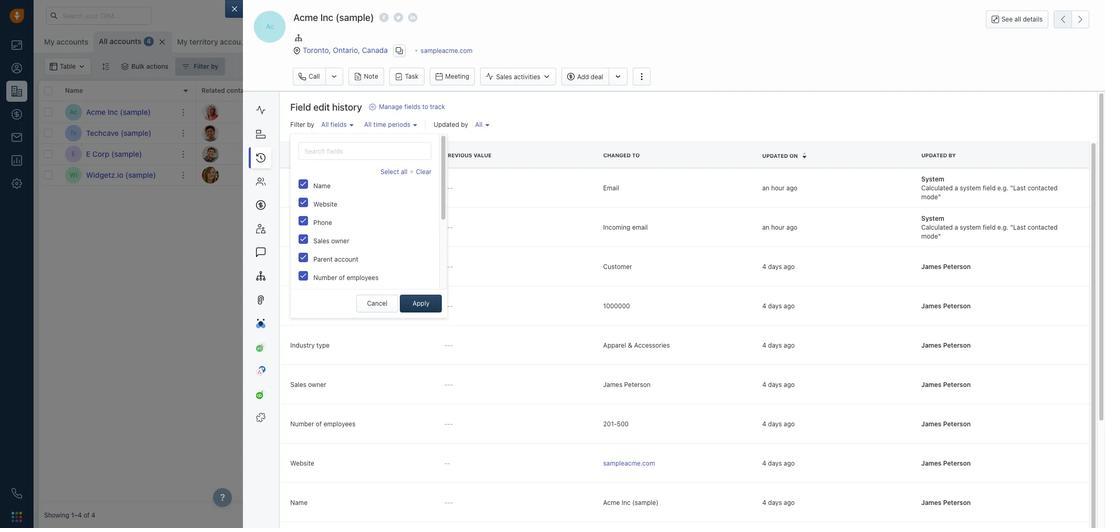 Task type: describe. For each thing, give the bounding box(es) containing it.
deals
[[377, 87, 394, 95]]

account
[[334, 256, 358, 264]]

ago for 201-500
[[784, 420, 795, 428]]

1 vertical spatial sales owner
[[313, 237, 349, 245]]

5,600
[[366, 170, 389, 179]]

&
[[628, 342, 632, 349]]

1 vertical spatial number of employees
[[290, 420, 355, 428]]

related
[[201, 87, 225, 95]]

days for apparel & accessories
[[768, 342, 782, 349]]

apparel & accessories
[[603, 342, 670, 349]]

Search your CRM... text field
[[46, 7, 151, 25]]

james for business type
[[921, 263, 941, 271]]

$ for $ 3,200
[[359, 128, 364, 138]]

system calculated a system field e.g. "last contacted mode" for incoming email
[[921, 214, 1058, 240]]

james for annual revenue
[[921, 302, 941, 310]]

1 vertical spatial annual revenue
[[290, 302, 336, 310]]

0 vertical spatial owner
[[456, 87, 475, 95]]

ago for email
[[786, 184, 797, 192]]

days for 1000000
[[768, 302, 782, 310]]

the
[[1064, 272, 1076, 281]]

4 days ago for james peterson
[[762, 381, 795, 389]]

0 horizontal spatial of
[[84, 512, 90, 520]]

previous value
[[444, 152, 492, 159]]

parent
[[313, 256, 333, 264]]

sales down last contacted mode
[[313, 237, 329, 245]]

field name
[[290, 152, 323, 159]]

corp
[[92, 149, 109, 158]]

4 days ago for 1000000
[[762, 302, 795, 310]]

s image
[[202, 125, 219, 141]]

add deal button
[[561, 68, 608, 86]]

0 vertical spatial annual
[[313, 293, 334, 300]]

1 horizontal spatial phone
[[674, 87, 693, 95]]

mode
[[336, 223, 353, 231]]

e corp (sample)
[[86, 149, 142, 158]]

widgetz.io
[[280, 171, 311, 179]]

canada
[[362, 45, 388, 54]]

manage fields to track link
[[369, 103, 445, 112]]

2 vertical spatial sales owner
[[290, 381, 326, 389]]

calculated for email
[[921, 184, 953, 192]]

o
[[319, 38, 324, 46]]

ago for james peterson
[[784, 381, 795, 389]]

james peterson for website
[[921, 460, 971, 467]]

open
[[359, 87, 375, 95]]

a for incoming email
[[955, 223, 958, 231]]

down
[[1040, 272, 1062, 281]]

press space to select this row. row containing e corp (sample)
[[39, 144, 196, 165]]

showing 1–4 of 4
[[44, 512, 95, 520]]

james for sales owner
[[921, 381, 941, 389]]

details
[[1023, 15, 1043, 23]]

all for time
[[364, 121, 372, 129]]

last activity type
[[290, 184, 341, 192]]

my for my territory accounts
[[177, 37, 188, 46]]

james for industry type
[[921, 342, 941, 349]]

toronto, ontario, canada link
[[303, 45, 388, 54]]

updated on
[[762, 153, 798, 159]]

201-
[[603, 420, 617, 428]]

activity for next
[[532, 87, 555, 95]]

--- for number of employees
[[444, 420, 453, 428]]

1 horizontal spatial filter
[[290, 121, 305, 129]]

see all details button
[[986, 10, 1048, 28]]

note
[[364, 73, 378, 80]]

Search fields text field
[[299, 142, 431, 160]]

0 vertical spatial sampleacme.com link
[[421, 46, 472, 54]]

container_wx8msf4aqz5i3rn1 image inside filter by button
[[182, 63, 189, 70]]

4 for james peterson
[[762, 381, 766, 389]]

1 vertical spatial annual
[[290, 302, 311, 310]]

+ left field name
[[280, 150, 284, 158]]

accounts up bulk
[[110, 37, 141, 46]]

2 horizontal spatial acme
[[603, 499, 620, 507]]

james peterson for sales owner
[[921, 381, 971, 389]]

4 days ago for customer
[[762, 263, 795, 271]]

want
[[1021, 281, 1040, 291]]

1 horizontal spatial updated by
[[921, 152, 956, 159]]

changed
[[603, 152, 631, 159]]

next activity
[[516, 87, 555, 95]]

j image
[[202, 167, 219, 183]]

amount
[[395, 87, 419, 95]]

mode" for incoming email
[[921, 232, 941, 240]]

click for press space to select this row. "row" containing $ 5,600
[[601, 171, 615, 179]]

parent account
[[313, 256, 358, 264]]

showing
[[44, 512, 69, 520]]

all time periods button
[[362, 118, 420, 131]]

--- for annual revenue
[[444, 302, 453, 310]]

acme inc (sample) link
[[86, 107, 151, 117]]

incoming email
[[603, 223, 648, 231]]

filters
[[977, 272, 999, 281]]

container_wx8msf4aqz5i3rn1 image inside bulk actions button
[[121, 63, 129, 70]]

+ for press space to select this row. "row" containing $ 5,600
[[595, 171, 599, 179]]

--- for last activity type
[[444, 184, 453, 192]]

4 days ago for 201-500
[[762, 420, 795, 428]]

select all
[[380, 168, 408, 176]]

3
[[273, 38, 277, 46]]

sampletechcave.com
[[280, 129, 343, 137]]

500
[[617, 420, 629, 428]]

task
[[405, 73, 418, 80]]

manage
[[379, 103, 403, 111]]

e corp (sample) link
[[86, 149, 142, 159]]

open deals amount
[[359, 87, 419, 95]]

periods
[[388, 121, 410, 129]]

2 vertical spatial name
[[290, 499, 308, 507]]

--- for industry type
[[444, 342, 453, 349]]

3 more...
[[273, 38, 300, 46]]

cancel
[[367, 300, 387, 308]]

ago for acme inc (sample)
[[784, 499, 795, 507]]

call link
[[293, 68, 325, 86]]

bulk actions button
[[115, 58, 175, 76]]

meeting button
[[430, 68, 475, 86]]

add for j icon
[[625, 171, 636, 179]]

filter by inside "dialog"
[[290, 121, 314, 129]]

widgetz.io
[[86, 170, 123, 179]]

add for add deal
[[577, 73, 589, 81]]

add for j image
[[625, 150, 636, 158]]

4 inside all accounts 4
[[147, 37, 151, 45]]

--
[[444, 460, 450, 467]]

select
[[380, 168, 399, 176]]

ago for 1000000
[[784, 302, 795, 310]]

container_wx8msf4aqz5i3rn1 image down the meeting button
[[440, 108, 448, 116]]

system for email
[[960, 184, 981, 192]]

click for press space to select this row. "row" containing + click to add
[[601, 150, 615, 158]]

due
[[564, 171, 575, 179]]

field for email
[[983, 184, 996, 192]]

1 vertical spatial container_wx8msf4aqz5i3rn1 image
[[440, 171, 448, 179]]

related contacts
[[201, 87, 254, 95]]

an for email
[[762, 184, 769, 192]]

james peterson for number of employees
[[921, 420, 971, 428]]

$ 3,200
[[359, 128, 389, 138]]

all fields
[[321, 121, 347, 129]]

4 for acme inc (sample)
[[762, 499, 766, 507]]

ac inside "row"
[[70, 108, 77, 116]]

clear link
[[416, 166, 431, 179]]

ago for apparel & accessories
[[784, 342, 795, 349]]

add filters to narrow down the accounts you want to see.
[[959, 272, 1076, 291]]

1 vertical spatial number
[[290, 420, 314, 428]]

0 vertical spatial website
[[280, 87, 305, 95]]

see
[[1002, 15, 1013, 23]]

days for customer
[[768, 263, 782, 271]]

container_wx8msf4aqz5i3rn1 image up previous at top left
[[440, 129, 448, 137]]

sampleacme.com for right sampleacme.com link
[[603, 460, 655, 467]]

201-500
[[603, 420, 629, 428]]

ac button
[[254, 10, 286, 43]]

days for 201-500
[[768, 420, 782, 428]]

last for last activity type
[[290, 184, 303, 192]]

$ for $ 5,600
[[359, 170, 364, 179]]

ago for customer
[[784, 263, 795, 271]]

1 vertical spatial revenue
[[312, 302, 336, 310]]

deal
[[591, 73, 603, 81]]

1000000
[[603, 302, 630, 310]]

by inside filter by button
[[211, 62, 218, 70]]

2 vertical spatial website
[[290, 460, 314, 467]]

history
[[332, 102, 362, 113]]

phone inside "dialog"
[[313, 219, 332, 227]]

1 horizontal spatial updated
[[762, 153, 788, 159]]

"last for email
[[1010, 184, 1026, 192]]

grid containing $ 100
[[39, 80, 925, 503]]

+ click to add for press space to select this row. "row" containing + click to add
[[595, 150, 636, 158]]

changed to
[[603, 152, 640, 159]]

4 days ago for apparel & accessories
[[762, 342, 795, 349]]

track
[[430, 103, 445, 111]]

j image
[[202, 146, 219, 162]]

apply
[[413, 300, 429, 308]]

peterson for annual revenue
[[943, 302, 971, 310]]

field for field name
[[290, 152, 306, 159]]

business type
[[290, 263, 332, 271]]

actions
[[146, 62, 168, 70]]

100
[[366, 107, 381, 117]]

james peterson for business type
[[921, 263, 971, 271]]

toronto,
[[303, 45, 331, 54]]

a for email
[[955, 184, 958, 192]]

next
[[516, 87, 531, 95]]

0 vertical spatial number
[[313, 274, 337, 282]]

l image
[[202, 104, 219, 120]]

press space to select this row. row containing + click to add
[[196, 144, 925, 165]]

days for acme inc (sample)
[[768, 499, 782, 507]]

1 vertical spatial of
[[316, 420, 322, 428]]

on
[[789, 153, 798, 159]]

2 horizontal spatial updated
[[921, 152, 947, 159]]

te
[[70, 129, 77, 137]]

fields for all
[[330, 121, 347, 129]]

e.g. for email
[[997, 184, 1008, 192]]

techcave
[[86, 128, 119, 137]]

1 horizontal spatial acme
[[293, 12, 318, 23]]

phone element
[[6, 483, 27, 504]]

e for e
[[72, 150, 75, 158]]

0 vertical spatial inc
[[320, 12, 333, 23]]

2 vertical spatial inc
[[622, 499, 631, 507]]

0 horizontal spatial updated
[[434, 121, 459, 129]]

in
[[577, 171, 582, 179]]

due in 2 days
[[564, 171, 603, 179]]

press space to select this row. row containing $ 100
[[196, 102, 925, 123]]

wi
[[70, 171, 77, 179]]

0 vertical spatial revenue
[[336, 293, 359, 300]]



Task type: vqa. For each thing, say whether or not it's contained in the screenshot.


Task type: locate. For each thing, give the bounding box(es) containing it.
0 vertical spatial of
[[339, 274, 345, 282]]

sampleacme.com link up the meeting button
[[421, 46, 472, 54]]

call
[[309, 73, 320, 80]]

peterson for number of employees
[[943, 420, 971, 428]]

1 field from the top
[[983, 184, 996, 192]]

accounts down search your crm... text field
[[56, 37, 88, 46]]

activities
[[514, 73, 540, 81]]

2 row group from the left
[[196, 102, 925, 186]]

0 horizontal spatial inc
[[108, 107, 118, 116]]

3 $ from the top
[[359, 170, 364, 179]]

1 horizontal spatial ac
[[266, 23, 274, 31]]

my accounts
[[44, 37, 88, 46]]

0 vertical spatial field
[[983, 184, 996, 192]]

bulk actions
[[131, 62, 168, 70]]

$
[[359, 107, 364, 117], [359, 128, 364, 138], [359, 170, 364, 179]]

2 field from the top
[[290, 152, 306, 159]]

sales left activities
[[496, 73, 512, 81]]

manage fields to track
[[379, 103, 445, 111]]

2 last from the top
[[290, 223, 303, 231]]

4 --- from the top
[[444, 302, 453, 310]]

all accounts link
[[99, 36, 141, 47]]

0 vertical spatial container_wx8msf4aqz5i3rn1 image
[[121, 63, 129, 70]]

system calculated a system field e.g. "last contacted mode"
[[921, 175, 1058, 201], [921, 214, 1058, 240]]

$ left 5,600
[[359, 170, 364, 179]]

revenue
[[336, 293, 359, 300], [312, 302, 336, 310]]

sales
[[496, 73, 512, 81], [438, 87, 454, 95], [313, 237, 329, 245], [290, 381, 306, 389]]

sampleacme.com link down 500
[[603, 460, 655, 467]]

1 horizontal spatial container_wx8msf4aqz5i3rn1 image
[[440, 171, 448, 179]]

my territory accounts
[[177, 37, 252, 46]]

1 horizontal spatial name
[[290, 499, 308, 507]]

1 vertical spatial sampleacme.com
[[280, 108, 332, 116]]

tags up 'industry type'
[[313, 311, 327, 319]]

1 "last from the top
[[1010, 184, 1026, 192]]

5 --- from the top
[[444, 342, 453, 349]]

8 --- from the top
[[444, 499, 453, 507]]

0 horizontal spatial add
[[577, 73, 589, 81]]

ontario,
[[333, 45, 360, 54]]

all time periods
[[364, 121, 410, 129]]

ac up 3
[[266, 23, 274, 31]]

click up widgetz.io link
[[286, 150, 301, 158]]

system for incoming email
[[921, 214, 944, 222]]

sampleacme.com link up sampletechcave.com
[[280, 108, 332, 116]]

james for name
[[921, 499, 941, 507]]

2 horizontal spatial owner
[[456, 87, 475, 95]]

dialog
[[225, 0, 1105, 528]]

tags inside "dialog"
[[313, 311, 327, 319]]

--- for last contacted mode
[[444, 223, 453, 231]]

employees
[[347, 274, 379, 282], [324, 420, 355, 428]]

6 4 days ago from the top
[[762, 460, 795, 467]]

row group containing acme inc (sample)
[[39, 102, 196, 186]]

0 horizontal spatial filter
[[194, 62, 209, 70]]

1 vertical spatial employees
[[324, 420, 355, 428]]

2 vertical spatial acme
[[603, 499, 620, 507]]

1 $ from the top
[[359, 107, 364, 117]]

peterson for sales owner
[[943, 381, 971, 389]]

2 field from the top
[[983, 223, 996, 231]]

inc inside 'link'
[[108, 107, 118, 116]]

peterson for website
[[943, 460, 971, 467]]

0 horizontal spatial ac
[[70, 108, 77, 116]]

1 a from the top
[[955, 184, 958, 192]]

container_wx8msf4aqz5i3rn1 image right clear 'link'
[[440, 171, 448, 179]]

2 horizontal spatial of
[[339, 274, 345, 282]]

press space to select this row. row
[[39, 102, 196, 123], [196, 102, 925, 123], [39, 123, 196, 144], [196, 123, 925, 144], [39, 144, 196, 165], [196, 144, 925, 165], [39, 165, 196, 186], [196, 165, 925, 186]]

calculated for incoming email
[[921, 223, 953, 231]]

sales down the meeting button
[[438, 87, 454, 95]]

4 for customer
[[762, 263, 766, 271]]

0 horizontal spatial acme inc (sample)
[[86, 107, 151, 116]]

0 horizontal spatial annual
[[290, 302, 311, 310]]

annual revenue down parent account
[[313, 293, 359, 300]]

type right industry
[[316, 342, 330, 349]]

2 hour from the top
[[771, 223, 785, 231]]

1 vertical spatial an
[[762, 223, 769, 231]]

accounts right territory on the left top
[[220, 37, 252, 46]]

sampleacme.com link inside row group
[[280, 108, 332, 116]]

all up sampletechcave.com
[[321, 121, 329, 129]]

4 for apparel & accessories
[[762, 342, 766, 349]]

4 days ago
[[762, 263, 795, 271], [762, 302, 795, 310], [762, 342, 795, 349], [762, 381, 795, 389], [762, 420, 795, 428], [762, 460, 795, 467], [762, 499, 795, 507]]

website
[[280, 87, 305, 95], [313, 201, 337, 209], [290, 460, 314, 467]]

add for add filters to narrow down the accounts you want to see.
[[959, 272, 975, 281]]

owner down 'industry type'
[[308, 381, 326, 389]]

1 vertical spatial phone
[[313, 219, 332, 227]]

field left the edit
[[290, 102, 311, 113]]

type for business type
[[319, 263, 332, 271]]

email
[[632, 223, 648, 231]]

1 field from the top
[[290, 102, 311, 113]]

0 horizontal spatial my
[[44, 37, 55, 46]]

1 hour from the top
[[771, 184, 785, 192]]

1 horizontal spatial of
[[316, 420, 322, 428]]

1 my from the left
[[44, 37, 55, 46]]

4 4 days ago from the top
[[762, 381, 795, 389]]

1 horizontal spatial tags
[[595, 87, 610, 95]]

incoming
[[603, 223, 630, 231]]

click up "due in 2 days"
[[601, 150, 615, 158]]

accounts
[[110, 37, 141, 46], [56, 37, 88, 46], [220, 37, 252, 46], [967, 281, 1003, 291]]

⌘
[[311, 38, 317, 46]]

0 vertical spatial updated by
[[434, 121, 468, 129]]

sampleacme.com inside row group
[[280, 108, 332, 116]]

3 4 days ago from the top
[[762, 342, 795, 349]]

all inside button
[[364, 121, 372, 129]]

james peterson
[[450, 129, 498, 137], [450, 150, 498, 158], [921, 263, 971, 271], [921, 302, 971, 310], [921, 342, 971, 349], [603, 381, 651, 389], [921, 381, 971, 389], [921, 420, 971, 428], [921, 460, 971, 467], [921, 499, 971, 507]]

+
[[280, 150, 284, 158], [595, 150, 599, 158], [595, 171, 599, 179]]

filter up sampletechcave.com link
[[290, 121, 305, 129]]

click up "email"
[[601, 171, 615, 179]]

hour for incoming email
[[771, 223, 785, 231]]

0 vertical spatial filter by
[[194, 62, 218, 70]]

1 vertical spatial add
[[959, 272, 975, 281]]

type right business
[[319, 263, 332, 271]]

0 horizontal spatial sampleacme.com
[[280, 108, 332, 116]]

1 e.g. from the top
[[997, 184, 1008, 192]]

type up mode
[[328, 184, 341, 192]]

0 vertical spatial system
[[960, 184, 981, 192]]

sampleacme.com down 500
[[603, 460, 655, 467]]

press space to select this row. row containing widgetz.io (sample)
[[39, 165, 196, 186]]

field
[[290, 102, 311, 113], [290, 152, 306, 159]]

owner down meeting
[[456, 87, 475, 95]]

name row
[[39, 81, 196, 102]]

0 vertical spatial add
[[577, 73, 589, 81]]

annual
[[313, 293, 334, 300], [290, 302, 311, 310]]

7 4 days ago from the top
[[762, 499, 795, 507]]

acme inc (sample) inside press space to select this row. "row"
[[86, 107, 151, 116]]

mode" for email
[[921, 193, 941, 201]]

2 "last from the top
[[1010, 223, 1026, 231]]

facebook circled image
[[379, 12, 389, 23]]

add left deal
[[577, 73, 589, 81]]

techcave (sample)
[[86, 128, 151, 137]]

twitter circled image
[[394, 12, 403, 23]]

+ right 2
[[595, 171, 599, 179]]

narrow
[[1011, 272, 1038, 281]]

2 system calculated a system field e.g. "last contacted mode" from the top
[[921, 214, 1058, 240]]

2 a from the top
[[955, 223, 958, 231]]

phone image
[[12, 489, 22, 499]]

ac inside button
[[266, 23, 274, 31]]

activity
[[532, 87, 555, 95], [305, 184, 326, 192]]

tags down deal
[[595, 87, 610, 95]]

industry
[[290, 342, 315, 349]]

2 $ from the top
[[359, 128, 364, 138]]

peterson for industry type
[[943, 342, 971, 349]]

filter by button
[[175, 58, 225, 76]]

0 horizontal spatial owner
[[308, 381, 326, 389]]

0 vertical spatial acme inc (sample)
[[293, 12, 374, 23]]

0 vertical spatial calculated
[[921, 184, 953, 192]]

fields down amount at the top left of page
[[404, 103, 420, 111]]

type
[[328, 184, 341, 192], [319, 263, 332, 271], [316, 342, 330, 349]]

contacted for incoming email
[[1028, 223, 1058, 231]]

annual revenue down business type
[[290, 302, 336, 310]]

sampleacme.com for top sampleacme.com link
[[421, 46, 472, 54]]

annual revenue
[[313, 293, 359, 300], [290, 302, 336, 310]]

sales owner down last contacted mode
[[313, 237, 349, 245]]

see.
[[1052, 281, 1068, 291]]

acme inside 'link'
[[86, 107, 106, 116]]

my territory accounts button
[[172, 31, 256, 52], [177, 37, 252, 46]]

select all link
[[380, 166, 408, 179]]

1 vertical spatial website
[[313, 201, 337, 209]]

james for website
[[921, 460, 941, 467]]

1 vertical spatial filter by
[[290, 121, 314, 129]]

1 system from the top
[[921, 175, 944, 183]]

1 vertical spatial e.g.
[[997, 223, 1008, 231]]

1 vertical spatial system calculated a system field e.g. "last contacted mode"
[[921, 214, 1058, 240]]

0 vertical spatial type
[[328, 184, 341, 192]]

all accounts 4
[[99, 37, 151, 46]]

2 system from the top
[[921, 214, 944, 222]]

1 4 days ago from the top
[[762, 263, 795, 271]]

1 horizontal spatial e
[[86, 149, 90, 158]]

system for email
[[921, 175, 944, 183]]

last contacted mode
[[290, 223, 353, 231]]

annual up industry
[[290, 302, 311, 310]]

email
[[603, 184, 619, 192]]

contacted for email
[[1028, 184, 1058, 192]]

(sample) inside "link"
[[125, 170, 156, 179]]

sales owner down 'industry type'
[[290, 381, 326, 389]]

e down te
[[72, 150, 75, 158]]

1 --- from the top
[[444, 184, 453, 192]]

all for select
[[401, 168, 408, 176]]

annual down business type
[[313, 293, 334, 300]]

fields for manage
[[404, 103, 420, 111]]

--- for sales owner
[[444, 381, 453, 389]]

my for my accounts
[[44, 37, 55, 46]]

2 --- from the top
[[444, 223, 453, 231]]

filter by down territory on the left top
[[194, 62, 218, 70]]

field for incoming email
[[983, 223, 996, 231]]

1 an hour ago from the top
[[762, 184, 797, 192]]

all right the select
[[401, 168, 408, 176]]

send email image
[[1001, 11, 1009, 20]]

1 system calculated a system field e.g. "last contacted mode" from the top
[[921, 175, 1058, 201]]

fields down history
[[330, 121, 347, 129]]

filter by up sampletechcave.com link
[[290, 121, 314, 129]]

1 vertical spatial inc
[[108, 107, 118, 116]]

0 vertical spatial filter
[[194, 62, 209, 70]]

an for incoming email
[[762, 223, 769, 231]]

0 horizontal spatial e
[[72, 150, 75, 158]]

press space to select this row. row containing $ 5,600
[[196, 165, 925, 186]]

0 vertical spatial an hour ago
[[762, 184, 797, 192]]

1 an from the top
[[762, 184, 769, 192]]

6 --- from the top
[[444, 381, 453, 389]]

system calculated a system field e.g. "last contacted mode" for email
[[921, 175, 1058, 201]]

press space to select this row. row containing $ 3,200
[[196, 123, 925, 144]]

0 vertical spatial "last
[[1010, 184, 1026, 192]]

2 an from the top
[[762, 223, 769, 231]]

add deal
[[577, 73, 603, 81]]

2 an hour ago from the top
[[762, 223, 797, 231]]

1 vertical spatial acme
[[86, 107, 106, 116]]

revenue left cancel
[[336, 293, 359, 300]]

5 4 days ago from the top
[[762, 420, 795, 428]]

0 vertical spatial tags
[[595, 87, 610, 95]]

1 vertical spatial all
[[401, 168, 408, 176]]

--- for name
[[444, 499, 453, 507]]

e left corp on the top
[[86, 149, 90, 158]]

7 --- from the top
[[444, 420, 453, 428]]

task button
[[389, 68, 424, 86]]

widgetz.io (sample)
[[86, 170, 156, 179]]

all inside "link"
[[475, 121, 483, 129]]

3 --- from the top
[[444, 263, 453, 271]]

all link
[[473, 118, 492, 131]]

$ 5,600
[[359, 170, 389, 179]]

1 horizontal spatial inc
[[320, 12, 333, 23]]

container_wx8msf4aqz5i3rn1 image
[[121, 63, 129, 70], [440, 171, 448, 179]]

1 calculated from the top
[[921, 184, 953, 192]]

filter by inside button
[[194, 62, 218, 70]]

5036153947
[[674, 170, 712, 178]]

$ left 100 at the left top of the page
[[359, 107, 364, 117]]

last for last contacted mode
[[290, 223, 303, 231]]

+ click to add
[[280, 150, 321, 158], [595, 150, 636, 158], [595, 171, 636, 179]]

$ for $ 100
[[359, 107, 364, 117]]

0 vertical spatial system calculated a system field e.g. "last contacted mode"
[[921, 175, 1058, 201]]

sampleacme.com up the meeting button
[[421, 46, 472, 54]]

sales owner
[[438, 87, 475, 95], [313, 237, 349, 245], [290, 381, 326, 389]]

(sample) inside 'link'
[[120, 107, 151, 116]]

1 mode" from the top
[[921, 193, 941, 201]]

all for accounts
[[99, 37, 108, 46]]

name
[[65, 87, 83, 95], [313, 182, 331, 190], [290, 499, 308, 507]]

all inside button
[[1015, 15, 1021, 23]]

number of employees
[[313, 274, 379, 282], [290, 420, 355, 428]]

activity down widgetz.io
[[305, 184, 326, 192]]

e
[[86, 149, 90, 158], [72, 150, 75, 158]]

contacted
[[1028, 184, 1058, 192], [305, 223, 335, 231], [1028, 223, 1058, 231]]

all up value
[[475, 121, 483, 129]]

all for fields
[[321, 121, 329, 129]]

1 horizontal spatial sampleacme.com
[[421, 46, 472, 54]]

contacts
[[227, 87, 254, 95]]

number
[[313, 274, 337, 282], [290, 420, 314, 428]]

1 vertical spatial filter
[[290, 121, 305, 129]]

sampleacme.com for sampleacme.com link in the row group
[[280, 108, 332, 116]]

1 vertical spatial "last
[[1010, 223, 1026, 231]]

filter down territory on the left top
[[194, 62, 209, 70]]

linkedin circled image
[[408, 12, 417, 23]]

meeting
[[445, 73, 469, 80]]

name inside row
[[65, 87, 83, 95]]

add inside 'button'
[[577, 73, 589, 81]]

a
[[955, 184, 958, 192], [955, 223, 958, 231]]

sales down industry
[[290, 381, 306, 389]]

+ for press space to select this row. "row" containing + click to add
[[595, 150, 599, 158]]

0 vertical spatial name
[[65, 87, 83, 95]]

grid
[[39, 80, 925, 503]]

field
[[983, 184, 996, 192], [983, 223, 996, 231]]

all
[[99, 37, 108, 46], [475, 121, 483, 129], [321, 121, 329, 129], [364, 121, 372, 129]]

0 vertical spatial annual revenue
[[313, 293, 359, 300]]

accessories
[[634, 342, 670, 349]]

add inside add filters to narrow down the accounts you want to see.
[[959, 272, 975, 281]]

cell
[[511, 102, 590, 122], [590, 102, 668, 122], [668, 102, 747, 122], [747, 102, 925, 122], [747, 123, 925, 143], [511, 144, 590, 164], [668, 144, 747, 164], [747, 144, 925, 164], [747, 165, 925, 185]]

james peterson for annual revenue
[[921, 302, 971, 310]]

0 vertical spatial employees
[[347, 274, 379, 282]]

0 horizontal spatial activity
[[305, 184, 326, 192]]

all down search your crm... text field
[[99, 37, 108, 46]]

hour for email
[[771, 184, 785, 192]]

0 horizontal spatial name
[[65, 87, 83, 95]]

2 mode" from the top
[[921, 232, 941, 240]]

2 e.g. from the top
[[997, 223, 1008, 231]]

apply button
[[400, 295, 442, 313]]

last up business
[[290, 223, 303, 231]]

system for incoming email
[[960, 223, 981, 231]]

2 4 days ago from the top
[[762, 302, 795, 310]]

1 vertical spatial last
[[290, 223, 303, 231]]

1 system from the top
[[960, 184, 981, 192]]

2 vertical spatial sampleacme.com
[[603, 460, 655, 467]]

4 for 201-500
[[762, 420, 766, 428]]

accounts left you
[[967, 281, 1003, 291]]

container_wx8msf4aqz5i3rn1 image
[[182, 63, 189, 70], [440, 108, 448, 116], [440, 129, 448, 137], [440, 150, 448, 158]]

field edit history
[[290, 102, 362, 113]]

james peterson for industry type
[[921, 342, 971, 349]]

to
[[422, 103, 428, 111], [302, 150, 308, 158], [617, 150, 623, 158], [632, 152, 640, 159], [617, 171, 623, 179], [1001, 272, 1009, 281], [1042, 281, 1050, 291]]

add
[[310, 150, 321, 158], [625, 150, 636, 158], [625, 171, 636, 179]]

1 horizontal spatial acme inc (sample)
[[293, 12, 374, 23]]

add left filters
[[959, 272, 975, 281]]

0 horizontal spatial tags
[[313, 311, 327, 319]]

last down widgetz.io
[[290, 184, 303, 192]]

1 last from the top
[[290, 184, 303, 192]]

0 vertical spatial all
[[1015, 15, 1021, 23]]

activity for last
[[305, 184, 326, 192]]

0 horizontal spatial updated by
[[434, 121, 468, 129]]

ago for incoming email
[[786, 223, 797, 231]]

+ click to add for press space to select this row. "row" containing $ 5,600
[[595, 171, 636, 179]]

inc
[[320, 12, 333, 23], [108, 107, 118, 116], [622, 499, 631, 507]]

1 vertical spatial field
[[290, 152, 306, 159]]

4 for 1000000
[[762, 302, 766, 310]]

field left name
[[290, 152, 306, 159]]

all right "see"
[[1015, 15, 1021, 23]]

0 vertical spatial fields
[[404, 103, 420, 111]]

fields
[[404, 103, 420, 111], [330, 121, 347, 129]]

0 vertical spatial number of employees
[[313, 274, 379, 282]]

sales owner down meeting
[[438, 87, 475, 95]]

1 vertical spatial owner
[[331, 237, 349, 245]]

1 vertical spatial calculated
[[921, 223, 953, 231]]

add
[[577, 73, 589, 81], [959, 272, 975, 281]]

peterson for name
[[943, 499, 971, 507]]

0 horizontal spatial acme
[[86, 107, 106, 116]]

0 vertical spatial an
[[762, 184, 769, 192]]

business
[[290, 263, 317, 271]]

0 vertical spatial e.g.
[[997, 184, 1008, 192]]

1 vertical spatial system
[[921, 214, 944, 222]]

days inside row group
[[589, 171, 603, 179]]

0 vertical spatial sales owner
[[438, 87, 475, 95]]

revenue down business type
[[312, 302, 336, 310]]

clear
[[416, 168, 431, 176]]

press space to select this row. row containing techcave (sample)
[[39, 123, 196, 144]]

filter
[[194, 62, 209, 70], [290, 121, 305, 129]]

2 system from the top
[[960, 223, 981, 231]]

container_wx8msf4aqz5i3rn1 image left value
[[440, 150, 448, 158]]

field for field edit history
[[290, 102, 311, 113]]

days
[[589, 171, 603, 179], [768, 263, 782, 271], [768, 302, 782, 310], [768, 342, 782, 349], [768, 381, 782, 389], [768, 420, 782, 428], [768, 460, 782, 467], [768, 499, 782, 507]]

4 days ago for acme inc (sample)
[[762, 499, 795, 507]]

previous
[[444, 152, 472, 159]]

$ left 3,200
[[359, 128, 364, 138]]

filter inside button
[[194, 62, 209, 70]]

days for james peterson
[[768, 381, 782, 389]]

0 horizontal spatial sampleacme.com link
[[280, 108, 332, 116]]

"last for incoming email
[[1010, 223, 1026, 231]]

sales activities
[[496, 73, 540, 81]]

peterson for business type
[[943, 263, 971, 271]]

row group containing $ 100
[[196, 102, 925, 186]]

an hour ago for email
[[762, 184, 797, 192]]

james peterson for name
[[921, 499, 971, 507]]

2 vertical spatial acme inc (sample)
[[603, 499, 658, 507]]

1 vertical spatial updated by
[[921, 152, 956, 159]]

container_wx8msf4aqz5i3rn1 image right actions
[[182, 63, 189, 70]]

name
[[307, 152, 323, 159]]

e for e corp (sample)
[[86, 149, 90, 158]]

1 horizontal spatial owner
[[331, 237, 349, 245]]

dialog containing acme inc (sample)
[[225, 0, 1105, 528]]

time
[[373, 121, 386, 129]]

e.g. for incoming email
[[997, 223, 1008, 231]]

+ left changed
[[595, 150, 599, 158]]

press space to select this row. row containing acme inc (sample)
[[39, 102, 196, 123]]

2 horizontal spatial sampleacme.com link
[[603, 460, 655, 467]]

2 horizontal spatial acme inc (sample)
[[603, 499, 658, 507]]

2 vertical spatial of
[[84, 512, 90, 520]]

2 horizontal spatial name
[[313, 182, 331, 190]]

type for industry type
[[316, 342, 330, 349]]

2 vertical spatial owner
[[308, 381, 326, 389]]

all left time
[[364, 121, 372, 129]]

2 calculated from the top
[[921, 223, 953, 231]]

sampleacme.com up sampletechcave.com
[[280, 108, 332, 116]]

owner down mode
[[331, 237, 349, 245]]

1 vertical spatial acme inc (sample)
[[86, 107, 151, 116]]

1 row group from the left
[[39, 102, 196, 186]]

ac up te
[[70, 108, 77, 116]]

0 horizontal spatial all
[[401, 168, 408, 176]]

--- for business type
[[444, 263, 453, 271]]

widgetz.io (sample) link
[[86, 170, 156, 180]]

2 my from the left
[[177, 37, 188, 46]]

container_wx8msf4aqz5i3rn1 image left bulk
[[121, 63, 129, 70]]

accounts inside add filters to narrow down the accounts you want to see.
[[967, 281, 1003, 291]]

edit
[[313, 102, 330, 113]]

an hour ago for incoming email
[[762, 223, 797, 231]]

1 vertical spatial tags
[[313, 311, 327, 319]]

freshworks switcher image
[[12, 512, 22, 523]]

1 vertical spatial a
[[955, 223, 958, 231]]

---
[[444, 184, 453, 192], [444, 223, 453, 231], [444, 263, 453, 271], [444, 302, 453, 310], [444, 342, 453, 349], [444, 381, 453, 389], [444, 420, 453, 428], [444, 499, 453, 507]]

james for number of employees
[[921, 420, 941, 428]]

row group
[[39, 102, 196, 186], [196, 102, 925, 186]]

0 vertical spatial a
[[955, 184, 958, 192]]

activity right next
[[532, 87, 555, 95]]



